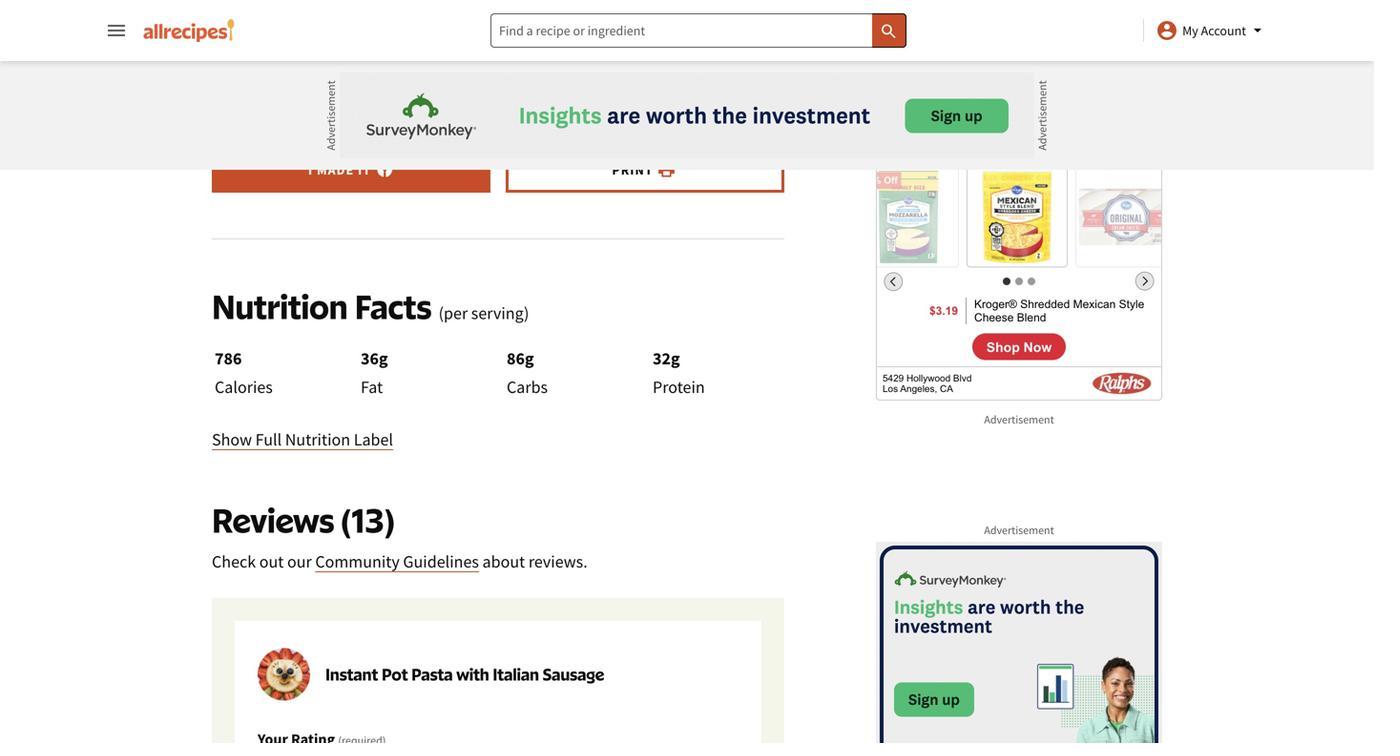 Task type: vqa. For each thing, say whether or not it's contained in the screenshot.
"navigation"
no



Task type: locate. For each thing, give the bounding box(es) containing it.
check out our community guidelines about reviews.
[[212, 551, 588, 573]]

(per
[[439, 303, 468, 324]]

my
[[1183, 22, 1199, 39]]

reviews
[[212, 500, 334, 541]]

italian
[[493, 664, 539, 685]]

nutrition facts (per serving)
[[212, 286, 529, 327]]

i made it button
[[212, 147, 491, 193]]

nutrition right full
[[285, 429, 350, 451]]

caret_down image
[[1246, 19, 1269, 42]]

36g fat
[[361, 348, 388, 398]]

(13)
[[341, 500, 395, 541]]

label
[[354, 429, 393, 451]]

786
[[215, 348, 242, 370]]

36g
[[361, 348, 388, 370]]

advertisement region
[[340, 73, 1035, 158], [876, 542, 1162, 743]]

community
[[315, 551, 400, 573]]

our
[[287, 551, 312, 573]]

account
[[1201, 22, 1246, 39]]

show full nutrition label button
[[212, 427, 393, 454]]

786 calories
[[215, 348, 273, 398]]

nutrition up 786
[[212, 286, 348, 327]]

86g carbs
[[507, 348, 548, 398]]

with
[[456, 664, 489, 685]]

reviews.
[[529, 551, 588, 573]]

pot
[[382, 664, 408, 685]]

32g
[[653, 348, 680, 370]]

full
[[255, 429, 282, 451]]

None search field
[[491, 13, 907, 48]]

nutrition
[[212, 286, 348, 327], [285, 429, 350, 451]]

86g
[[507, 348, 534, 370]]

print image
[[657, 161, 676, 180]]

i
[[308, 162, 313, 179]]

1 vertical spatial nutrition
[[285, 429, 350, 451]]

it
[[358, 162, 371, 179]]

reviews (13)
[[212, 500, 395, 541]]

pasta
[[412, 664, 453, 685]]



Task type: describe. For each thing, give the bounding box(es) containing it.
facts
[[355, 286, 432, 327]]

my account button
[[1156, 19, 1269, 42]]

menu image
[[105, 19, 128, 42]]

instant pot pasta with italian sausage
[[325, 664, 604, 685]]

1 vertical spatial advertisement region
[[876, 542, 1162, 743]]

community guidelines link
[[315, 551, 479, 573]]

carbs
[[507, 377, 548, 398]]

out
[[259, 551, 284, 573]]

i made it
[[308, 162, 371, 179]]

serving)
[[471, 303, 529, 324]]

print
[[612, 162, 653, 179]]

show
[[212, 429, 252, 451]]

0 vertical spatial nutrition
[[212, 286, 348, 327]]

protein
[[653, 377, 705, 398]]

32g protein
[[653, 348, 705, 398]]

check
[[212, 551, 256, 573]]

instant
[[325, 664, 378, 685]]

made
[[317, 162, 354, 179]]

home image
[[143, 19, 235, 42]]

search image
[[879, 22, 899, 41]]

calories
[[215, 377, 273, 398]]

nutrition inside button
[[285, 429, 350, 451]]

Find a recipe or ingredient text field
[[491, 13, 907, 48]]

my account banner
[[0, 0, 1374, 743]]

about
[[482, 551, 525, 573]]

none search field inside my account banner
[[491, 13, 907, 48]]

guidelines
[[403, 551, 479, 573]]

print button
[[506, 147, 784, 193]]

fat
[[361, 377, 383, 398]]

0 vertical spatial advertisement region
[[340, 73, 1035, 158]]

my account
[[1183, 22, 1246, 39]]

show full nutrition label
[[212, 429, 393, 451]]

sausage
[[543, 664, 604, 685]]

account image
[[1156, 19, 1179, 42]]

spoon image
[[375, 161, 394, 180]]



